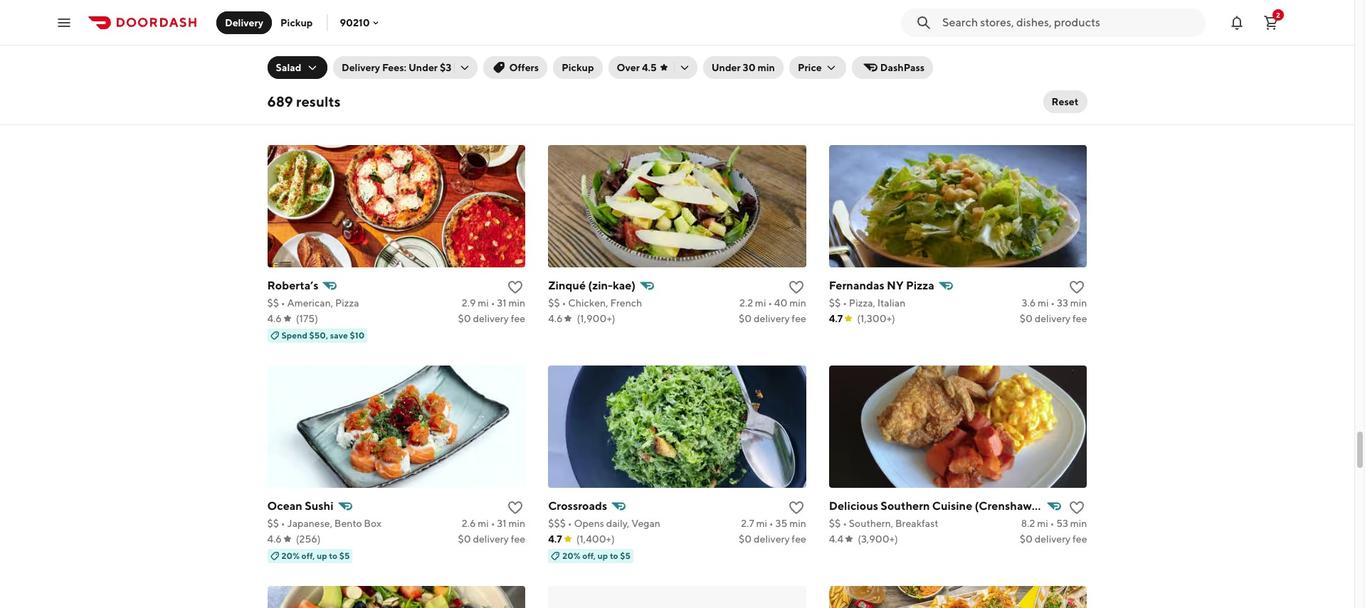 Task type: locate. For each thing, give the bounding box(es) containing it.
1 horizontal spatial 20% off, up to $5
[[563, 551, 631, 561]]

delivery for crossroads
[[754, 534, 790, 545]]

4.7 for crossroads
[[548, 534, 562, 545]]

to down the $$ • japanese, bento box
[[329, 551, 338, 561]]

$5 for ocean sushi
[[339, 551, 350, 561]]

1 vertical spatial 4.7
[[829, 313, 843, 324]]

under left 30
[[712, 62, 741, 73]]

min down "offers"
[[509, 77, 526, 88]]

delivery for ocean sushi
[[473, 534, 509, 545]]

1 vertical spatial pickup button
[[553, 56, 603, 79]]

1 vertical spatial pickup
[[562, 62, 594, 73]]

4.7 down salad
[[267, 92, 281, 104]]

1 3.0 from the left
[[461, 77, 476, 88]]

1 off, from the left
[[302, 551, 315, 561]]

0 horizontal spatial to
[[329, 551, 338, 561]]

$5 down daily,
[[620, 551, 631, 561]]

1 $5 from the left
[[339, 551, 350, 561]]

up
[[317, 551, 327, 561], [598, 551, 608, 561]]

$​0 delivery fee for zinqué (zin-kae)
[[739, 313, 807, 324]]

click to add this store to your saved list image
[[788, 58, 805, 75], [507, 279, 524, 296], [788, 279, 805, 296], [1069, 279, 1086, 296], [1069, 500, 1086, 517]]

0 vertical spatial sushi
[[880, 58, 909, 72]]

fee for ocean sushi
[[511, 534, 526, 545]]

3.0 mi • 31 min for $$ • latin american, argentine
[[461, 77, 526, 88]]

to
[[329, 551, 338, 561], [610, 551, 619, 561]]

min right 35
[[790, 518, 807, 529]]

2 under from the left
[[712, 62, 741, 73]]

1 3.0 mi • 31 min from the left
[[461, 77, 526, 88]]

min left $$$ on the left of page
[[509, 518, 526, 529]]

2 3.0 from the left
[[1023, 77, 1038, 88]]

20% off, up to $5
[[282, 551, 350, 561], [563, 551, 631, 561]]

min for delicious southern cuisine (crenshaw blvd)
[[1071, 518, 1087, 529]]

pickup button
[[272, 11, 321, 34], [553, 56, 603, 79]]

$$ down ocean at the left of page
[[267, 518, 279, 529]]

min for fernandas ny pizza
[[1071, 297, 1087, 309]]

&
[[911, 58, 919, 72]]

2 off, from the left
[[583, 551, 596, 561]]

(1,300+)
[[857, 313, 896, 324]]

grill
[[921, 58, 942, 72]]

breakfast
[[896, 518, 939, 529]]

$$ • japanese, bento box
[[267, 518, 382, 529]]

open menu image
[[56, 14, 73, 31]]

0 horizontal spatial pickup
[[281, 17, 313, 28]]

delivery fees: under $3
[[342, 62, 452, 73]]

0 vertical spatial japanese,
[[849, 77, 894, 88]]

delivery for delivery fees: under $3
[[342, 62, 380, 73]]

1 vertical spatial pizza
[[335, 297, 359, 309]]

offers
[[509, 62, 539, 73]]

salad
[[276, 62, 301, 73]]

pickup up lala's grill
[[281, 17, 313, 28]]

pizza up the save
[[335, 297, 359, 309]]

$​0 for roberta's
[[458, 313, 471, 324]]

3 items, open order cart image
[[1263, 14, 1280, 31]]

roberta's
[[267, 279, 319, 292]]

asakuma sushi & grill
[[829, 58, 942, 72]]

0 vertical spatial 4.7
[[267, 92, 281, 104]]

pickup for topmost pickup button
[[281, 17, 313, 28]]

4.6 for roberta's
[[267, 313, 282, 324]]

min right 2.9
[[509, 297, 526, 309]]

$​0 down 8.2
[[1020, 534, 1033, 545]]

click to add this store to your saved list image up 2.6 mi • 31 min
[[507, 500, 524, 517]]

american, up (175)
[[287, 297, 333, 309]]

click to add this store to your saved list image for sushi
[[507, 500, 524, 517]]

min up 6.0 mi • 38 min
[[758, 62, 775, 73]]

bento
[[334, 518, 362, 529]]

0 horizontal spatial under
[[409, 62, 438, 73]]

1 vertical spatial delivery
[[342, 62, 380, 73]]

up down (1,400+)
[[598, 551, 608, 561]]

2 to from the left
[[610, 551, 619, 561]]

$$ • japanese, sushi
[[829, 77, 921, 88]]

$10
[[350, 330, 365, 341]]

$$ for fernandas
[[829, 297, 841, 309]]

1 to from the left
[[329, 551, 338, 561]]

delicious
[[829, 500, 879, 513]]

venice noodles
[[548, 58, 629, 72]]

1 horizontal spatial up
[[598, 551, 608, 561]]

fee for delicious southern cuisine (crenshaw blvd)
[[1073, 534, 1087, 545]]

4.6 down zinqué
[[548, 313, 563, 324]]

to for ocean sushi
[[329, 551, 338, 561]]

(1,900+)
[[577, 313, 615, 324]]

1 horizontal spatial pizza
[[906, 279, 935, 292]]

$​0 for zinqué (zin-kae)
[[739, 313, 752, 324]]

price
[[798, 62, 822, 73]]

4.7 down $$$ on the left of page
[[548, 534, 562, 545]]

$$ up 4.4
[[829, 518, 841, 529]]

mi for (zin-
[[755, 297, 766, 309]]

3.6
[[1022, 297, 1036, 309]]

53
[[1057, 518, 1069, 529]]

up down (256)
[[317, 551, 327, 561]]

1 horizontal spatial to
[[610, 551, 619, 561]]

4.5
[[642, 62, 657, 73]]

mi for grill
[[478, 77, 489, 88]]

min for crossroads
[[790, 518, 807, 529]]

31
[[497, 77, 507, 88], [1059, 77, 1069, 88], [497, 297, 507, 309], [497, 518, 507, 529]]

2 20% from the left
[[563, 551, 581, 561]]

blvd)
[[1034, 500, 1063, 513]]

$5
[[339, 551, 350, 561], [620, 551, 631, 561]]

1 horizontal spatial 3.0
[[1023, 77, 1038, 88]]

delivery inside button
[[225, 17, 263, 28]]

japanese, down asakuma sushi & grill
[[849, 77, 894, 88]]

click to add this store to your saved list image up '2.7 mi • 35 min'
[[788, 500, 805, 517]]

save
[[330, 330, 348, 341]]

min right 33
[[1071, 297, 1087, 309]]

1 horizontal spatial pickup
[[562, 62, 594, 73]]

20% off, up to $5 down (256)
[[282, 551, 350, 561]]

689 results
[[267, 93, 341, 110]]

min inside button
[[758, 62, 775, 73]]

1 horizontal spatial delivery
[[342, 62, 380, 73]]

0 horizontal spatial japanese,
[[287, 518, 332, 529]]

0 vertical spatial american,
[[312, 77, 358, 88]]

4.6 left (256)
[[267, 534, 282, 545]]

japanese,
[[849, 77, 894, 88], [287, 518, 332, 529]]

8.2
[[1022, 518, 1035, 529]]

min right 40
[[790, 297, 807, 309]]

4.7 down '$$ • pizza, italian'
[[829, 313, 843, 324]]

mi
[[478, 77, 489, 88], [757, 77, 768, 88], [1040, 77, 1051, 88], [478, 297, 489, 309], [755, 297, 766, 309], [1038, 297, 1049, 309], [478, 518, 489, 529], [756, 518, 768, 529], [1037, 518, 1049, 529]]

31 for ocean sushi
[[497, 518, 507, 529]]

2.7 mi • 35 min
[[741, 518, 807, 529]]

grill
[[299, 58, 322, 72]]

delicious southern cuisine (crenshaw blvd)
[[829, 500, 1063, 513]]

fee for fernandas ny pizza
[[1073, 313, 1087, 324]]

$$ down the lala's
[[267, 77, 279, 88]]

20% off, up to $5 down (1,400+)
[[563, 551, 631, 561]]

2 horizontal spatial 4.7
[[829, 313, 843, 324]]

$​0 delivery fee for roberta's
[[458, 313, 526, 324]]

2
[[1277, 10, 1281, 19]]

japanese, for bento
[[287, 518, 332, 529]]

0 horizontal spatial 3.0
[[461, 77, 476, 88]]

0 horizontal spatial off,
[[302, 551, 315, 561]]

min for venice noodles
[[790, 77, 807, 88]]

1 horizontal spatial 4.7
[[548, 534, 562, 545]]

under inside button
[[712, 62, 741, 73]]

delivery for roberta's
[[473, 313, 509, 324]]

1 under from the left
[[409, 62, 438, 73]]

0 horizontal spatial 3.0 mi • 31 min
[[461, 77, 526, 88]]

fee
[[1073, 92, 1087, 104], [511, 313, 526, 324], [792, 313, 807, 324], [1073, 313, 1087, 324], [511, 534, 526, 545], [792, 534, 807, 545], [1073, 534, 1087, 545]]

20%
[[282, 551, 300, 561], [563, 551, 581, 561]]

0 horizontal spatial delivery
[[225, 17, 263, 28]]

$​0 for fernandas ny pizza
[[1020, 313, 1033, 324]]

$​0 delivery fee for ocean sushi
[[458, 534, 526, 545]]

asakuma
[[829, 58, 878, 72]]

mi for southern
[[1037, 518, 1049, 529]]

argentine
[[360, 77, 406, 88]]

click to add this store to your saved list image up 8.2 mi • 53 min
[[1069, 500, 1086, 517]]

$​0 down 2.9
[[458, 313, 471, 324]]

0 vertical spatial pickup
[[281, 17, 313, 28]]

1 horizontal spatial japanese,
[[849, 77, 894, 88]]

$$ left "pizza,"
[[829, 297, 841, 309]]

$$
[[267, 77, 279, 88], [548, 77, 560, 88], [829, 77, 841, 88], [267, 297, 279, 309], [548, 297, 560, 309], [829, 297, 841, 309], [267, 518, 279, 529], [829, 518, 841, 529]]

$$ down the asakuma
[[829, 77, 841, 88]]

4.6 for ocean sushi
[[267, 534, 282, 545]]

$$ down zinqué
[[548, 297, 560, 309]]

japanese, up (256)
[[287, 518, 332, 529]]

under left the '$3'
[[409, 62, 438, 73]]

0 vertical spatial delivery
[[225, 17, 263, 28]]

pizza right ny at right
[[906, 279, 935, 292]]

1 vertical spatial japanese,
[[287, 518, 332, 529]]

off, down (1,400+)
[[583, 551, 596, 561]]

$5 down bento
[[339, 551, 350, 561]]

off,
[[302, 551, 315, 561], [583, 551, 596, 561]]

4.7 for fernandas ny pizza
[[829, 313, 843, 324]]

fernandas
[[829, 279, 885, 292]]

2 up from the left
[[598, 551, 608, 561]]

southern
[[881, 500, 930, 513]]

$​0
[[1020, 92, 1033, 104], [458, 313, 471, 324], [739, 313, 752, 324], [1020, 313, 1033, 324], [458, 534, 471, 545], [739, 534, 752, 545], [1020, 534, 1033, 545]]

0 horizontal spatial pickup button
[[272, 11, 321, 34]]

4.7
[[267, 92, 281, 104], [829, 313, 843, 324], [548, 534, 562, 545]]

click to add this store to your saved list image for southern
[[1069, 500, 1086, 517]]

sushi down the dashpass
[[896, 77, 921, 88]]

click to add this store to your saved list image up 2.2 mi • 40 min
[[788, 279, 805, 296]]

4.6 up spend
[[267, 313, 282, 324]]

price button
[[789, 56, 846, 79]]

click to add this store to your saved list image up 3.6 mi • 33 min
[[1069, 279, 1086, 296]]

$$ for venice
[[548, 77, 560, 88]]

3.0 mi • 31 min down "offers"
[[461, 77, 526, 88]]

2 3.0 mi • 31 min from the left
[[1023, 77, 1087, 88]]

$$ for delicious
[[829, 518, 841, 529]]

pickup up the noodles,
[[562, 62, 594, 73]]

3.0 mi • 31 min for $$ • japanese, sushi
[[1023, 77, 1087, 88]]

delivery for zinqué (zin-kae)
[[754, 313, 790, 324]]

2 20% off, up to $5 from the left
[[563, 551, 631, 561]]

2 vertical spatial sushi
[[305, 500, 334, 513]]

20% down (256)
[[282, 551, 300, 561]]

0 horizontal spatial 20%
[[282, 551, 300, 561]]

ocean
[[267, 500, 302, 513]]

1 20% from the left
[[282, 551, 300, 561]]

1 horizontal spatial 3.0 mi • 31 min
[[1023, 77, 1087, 88]]

0 horizontal spatial pizza
[[335, 297, 359, 309]]

american,
[[312, 77, 358, 88], [287, 297, 333, 309]]

1 horizontal spatial off,
[[583, 551, 596, 561]]

1 horizontal spatial pickup button
[[553, 56, 603, 79]]

$​0 down 2.6
[[458, 534, 471, 545]]

min right 38 on the top of the page
[[790, 77, 807, 88]]

20% for crossroads
[[563, 551, 581, 561]]

sushi for asakuma sushi & grill
[[880, 58, 909, 72]]

1 horizontal spatial 20%
[[563, 551, 581, 561]]

0 horizontal spatial up
[[317, 551, 327, 561]]

1 20% off, up to $5 from the left
[[282, 551, 350, 561]]

noodles
[[587, 58, 629, 72]]

(zin-
[[588, 279, 613, 292]]

1 horizontal spatial $5
[[620, 551, 631, 561]]

off, down (256)
[[302, 551, 315, 561]]

min right 53
[[1071, 518, 1087, 529]]

sushi up the $$ • japanese, bento box
[[305, 500, 334, 513]]

sushi for ocean sushi
[[305, 500, 334, 513]]

$​0 down 2.2
[[739, 313, 752, 324]]

$$ • southern, breakfast
[[829, 518, 939, 529]]

0 horizontal spatial $5
[[339, 551, 350, 561]]

over
[[617, 62, 640, 73]]

delivery for delivery
[[225, 17, 263, 28]]

click to add this store to your saved list image up 6.0 mi • 38 min
[[788, 58, 805, 75]]

$​0 down 2.7
[[739, 534, 752, 545]]

90210 button
[[340, 17, 381, 28]]

0 horizontal spatial 20% off, up to $5
[[282, 551, 350, 561]]

$3
[[440, 62, 452, 73]]

delivery
[[225, 17, 263, 28], [342, 62, 380, 73]]

2 $5 from the left
[[620, 551, 631, 561]]

min for roberta's
[[509, 297, 526, 309]]

min up reset
[[1071, 77, 1087, 88]]

$$ down the venice
[[548, 77, 560, 88]]

$​0 delivery fee for delicious southern cuisine (crenshaw blvd)
[[1020, 534, 1087, 545]]

min
[[758, 62, 775, 73], [509, 77, 526, 88], [790, 77, 807, 88], [1071, 77, 1087, 88], [509, 297, 526, 309], [790, 297, 807, 309], [1071, 297, 1087, 309], [509, 518, 526, 529], [790, 518, 807, 529], [1071, 518, 1087, 529]]

4.6 for zinqué (zin-kae)
[[548, 313, 563, 324]]

1 up from the left
[[317, 551, 327, 561]]

2 vertical spatial 4.7
[[548, 534, 562, 545]]

1 horizontal spatial under
[[712, 62, 741, 73]]

to down (1,400+)
[[610, 551, 619, 561]]

0 vertical spatial pizza
[[906, 279, 935, 292]]

american, up (4,400+)
[[312, 77, 358, 88]]

fee for zinqué (zin-kae)
[[792, 313, 807, 324]]

20% down (1,400+)
[[563, 551, 581, 561]]

click to add this store to your saved list image left the venice
[[507, 58, 524, 75]]

click to add this store to your saved list image
[[507, 58, 524, 75], [507, 500, 524, 517], [788, 500, 805, 517]]

3.0 mi • 31 min up reset
[[1023, 77, 1087, 88]]

pickup
[[281, 17, 313, 28], [562, 62, 594, 73]]

reset button
[[1043, 90, 1088, 113]]

sushi left "&"
[[880, 58, 909, 72]]

$​0 down 3.6
[[1020, 313, 1033, 324]]

3.6 mi • 33 min
[[1022, 297, 1087, 309]]

box
[[364, 518, 382, 529]]

fees:
[[382, 62, 407, 73]]

3.0 mi • 31 min
[[461, 77, 526, 88], [1023, 77, 1087, 88]]

$​0 for delicious southern cuisine (crenshaw blvd)
[[1020, 534, 1033, 545]]

6.0
[[739, 77, 755, 88]]

salad button
[[267, 56, 327, 79]]



Task type: vqa. For each thing, say whether or not it's contained in the screenshot.


Task type: describe. For each thing, give the bounding box(es) containing it.
off, for crossroads
[[583, 551, 596, 561]]

click to add this store to your saved list image for noodles
[[788, 58, 805, 75]]

(1,400+)
[[576, 534, 615, 545]]

(175)
[[296, 313, 318, 324]]

$$$ • opens daily, vegan
[[548, 518, 661, 529]]

fee for roberta's
[[511, 313, 526, 324]]

20% for ocean sushi
[[282, 551, 300, 561]]

fernandas ny pizza
[[829, 279, 935, 292]]

$50,
[[309, 330, 328, 341]]

(crenshaw
[[975, 500, 1032, 513]]

min for ocean sushi
[[509, 518, 526, 529]]

38
[[776, 77, 788, 88]]

spend
[[282, 330, 308, 341]]

6.0 mi • 38 min
[[739, 77, 807, 88]]

2.7
[[741, 518, 754, 529]]

reset
[[1052, 96, 1079, 108]]

mi for sushi
[[478, 518, 489, 529]]

lala's grill
[[267, 58, 322, 72]]

up for crossroads
[[598, 551, 608, 561]]

$$ • latin american, argentine
[[267, 77, 406, 88]]

0 horizontal spatial 4.7
[[267, 92, 281, 104]]

$$ • noodles, soup
[[548, 77, 634, 88]]

2.6
[[462, 518, 476, 529]]

min for zinqué (zin-kae)
[[790, 297, 807, 309]]

(256)
[[296, 534, 321, 545]]

$$ for zinqué
[[548, 297, 560, 309]]

$5 for crossroads
[[620, 551, 631, 561]]

$$ down roberta's on the top
[[267, 297, 279, 309]]

30
[[743, 62, 756, 73]]

pizza,
[[849, 297, 876, 309]]

click to add this store to your saved list image for (zin-
[[788, 279, 805, 296]]

notification bell image
[[1229, 14, 1246, 31]]

opens
[[574, 518, 604, 529]]

8.2 mi • 53 min
[[1022, 518, 1087, 529]]

southern,
[[849, 518, 894, 529]]

noodles,
[[568, 77, 609, 88]]

689
[[267, 93, 293, 110]]

chicken,
[[568, 297, 608, 309]]

zinqué
[[548, 279, 586, 292]]

daily,
[[606, 518, 630, 529]]

$​0 left reset button
[[1020, 92, 1033, 104]]

$​0 delivery fee for crossroads
[[739, 534, 807, 545]]

20% off, up to $5 for ocean sushi
[[282, 551, 350, 561]]

1 vertical spatial sushi
[[896, 77, 921, 88]]

1 vertical spatial american,
[[287, 297, 333, 309]]

spend $50, save $10
[[282, 330, 365, 341]]

2.6 mi • 31 min
[[462, 518, 526, 529]]

lala's
[[267, 58, 297, 72]]

crossroads
[[548, 500, 607, 513]]

off, for ocean sushi
[[302, 551, 315, 561]]

french
[[610, 297, 642, 309]]

mi for noodles
[[757, 77, 768, 88]]

to for crossroads
[[610, 551, 619, 561]]

pickup for the bottommost pickup button
[[562, 62, 594, 73]]

venice
[[548, 58, 585, 72]]

$$ for lala's
[[267, 77, 279, 88]]

$$ • american, pizza
[[267, 297, 359, 309]]

31 for lala's grill
[[497, 77, 507, 88]]

20% off, up to $5 for crossroads
[[563, 551, 631, 561]]

ny
[[887, 279, 904, 292]]

delivery for fernandas ny pizza
[[1035, 313, 1071, 324]]

offers button
[[484, 56, 548, 79]]

delivery button
[[216, 11, 272, 34]]

90210
[[340, 17, 370, 28]]

click to add this store to your saved list image for grill
[[507, 58, 524, 75]]

3.0 for $$ • latin american, argentine
[[461, 77, 476, 88]]

over 4.5 button
[[608, 56, 697, 79]]

2.2 mi • 40 min
[[740, 297, 807, 309]]

under 30 min button
[[703, 56, 784, 79]]

click to add this store to your saved list image up 2.9 mi • 31 min
[[507, 279, 524, 296]]

min for lala's grill
[[509, 77, 526, 88]]

$​0 for crossroads
[[739, 534, 752, 545]]

35
[[776, 518, 788, 529]]

up for ocean sushi
[[317, 551, 327, 561]]

4.4
[[829, 534, 844, 545]]

kae)
[[613, 279, 636, 292]]

italian
[[878, 297, 906, 309]]

cuisine
[[933, 500, 973, 513]]

ocean sushi
[[267, 500, 334, 513]]

(3,900+)
[[858, 534, 898, 545]]

2.2
[[740, 297, 753, 309]]

40
[[775, 297, 788, 309]]

dashpass button
[[852, 56, 933, 79]]

33
[[1057, 297, 1069, 309]]

0 vertical spatial pickup button
[[272, 11, 321, 34]]

31 for roberta's
[[497, 297, 507, 309]]

3.0 for $$ • japanese, sushi
[[1023, 77, 1038, 88]]

mi for ny
[[1038, 297, 1049, 309]]

2 button
[[1257, 8, 1286, 37]]

$​0 for ocean sushi
[[458, 534, 471, 545]]

click to add this store to your saved list image for ny
[[1069, 279, 1086, 296]]

$$ • chicken, french
[[548, 297, 642, 309]]

2.9
[[462, 297, 476, 309]]

over 4.5
[[617, 62, 657, 73]]

fee for crossroads
[[792, 534, 807, 545]]

$$ • pizza, italian
[[829, 297, 906, 309]]

delivery for delicious southern cuisine (crenshaw blvd)
[[1035, 534, 1071, 545]]

zinqué (zin-kae)
[[548, 279, 636, 292]]

under 30 min
[[712, 62, 775, 73]]

vegan
[[632, 518, 661, 529]]

latin
[[287, 77, 310, 88]]

$$ for ocean
[[267, 518, 279, 529]]

dashpass
[[881, 62, 925, 73]]

$​0 delivery fee for fernandas ny pizza
[[1020, 313, 1087, 324]]

results
[[296, 93, 341, 110]]

Store search: begin typing to search for stores available on DoorDash text field
[[943, 15, 1197, 30]]

japanese, for sushi
[[849, 77, 894, 88]]



